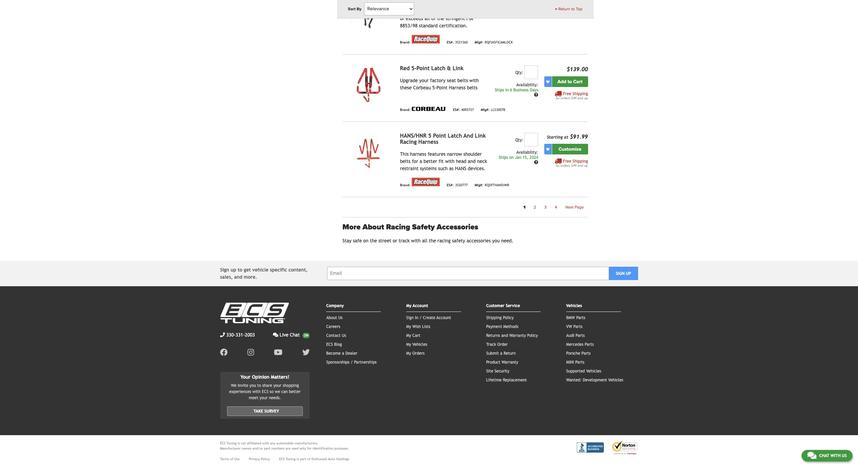 Task type: locate. For each thing, give the bounding box(es) containing it.
red 5-point latch & link
[[400, 65, 464, 72]]

latch for &
[[432, 65, 446, 72]]

belts right seat
[[458, 78, 468, 83]]

0 horizontal spatial is
[[238, 442, 240, 446]]

1 horizontal spatial /
[[420, 316, 422, 320]]

shipping for red 5-point latch & link
[[573, 92, 589, 96]]

0 horizontal spatial better
[[289, 390, 301, 395]]

1 vertical spatial availability:
[[517, 150, 539, 155]]

0 vertical spatial part
[[264, 447, 271, 451]]

such
[[439, 166, 448, 172]]

3 brand: from the top
[[400, 183, 411, 187]]

we invite you to share your shopping experiences with ecs so we can better meet your needs.
[[229, 384, 301, 401]]

this inside this harness features narrow shoulder belts for a better fit with head and neck restraint systems such as hans devices.
[[400, 152, 409, 157]]

sort by
[[348, 7, 362, 11]]

for inside ecs tuning is not affiliated with any automobile manufacturers. manufacturer names and/or part numbers are used only for identification purposes.
[[307, 447, 312, 451]]

a right the submit at the right
[[501, 351, 503, 356]]

my up my wish lists
[[407, 304, 412, 308]]

1 vertical spatial belts
[[468, 85, 478, 91]]

link inside hans/hnr 5 point latch and link racing harness
[[475, 133, 486, 139]]

2 $49 from the top
[[572, 164, 577, 168]]

of
[[432, 16, 436, 21], [230, 458, 233, 462], [308, 458, 311, 462]]

2 horizontal spatial of
[[432, 16, 436, 21]]

about up street on the left of the page
[[363, 223, 385, 232]]

this
[[400, 9, 409, 14], [400, 152, 409, 157]]

live chat
[[280, 332, 300, 338]]

0 vertical spatial link
[[453, 65, 464, 72]]

the left "racing"
[[429, 238, 436, 244]]

parts right the bmw
[[577, 316, 586, 320]]

question circle image
[[535, 160, 539, 165]]

fit
[[439, 159, 444, 164]]

tuning for not
[[227, 442, 237, 446]]

point right red
[[417, 65, 430, 72]]

parts right "vw"
[[574, 325, 583, 329]]

2 qty: from the top
[[516, 138, 524, 143]]

all up standard
[[425, 16, 430, 21]]

ecs up manufacturer
[[220, 442, 226, 446]]

0 vertical spatial point
[[417, 65, 430, 72]]

with up as
[[446, 159, 455, 164]]

porsche parts link
[[567, 351, 591, 356]]

the for on
[[429, 238, 436, 244]]

better up systems
[[424, 159, 438, 164]]

racequip - corporate logo image
[[412, 35, 440, 44], [412, 178, 440, 187]]

sign inside sign up to get vehicle specific content, sales, and more.
[[220, 267, 229, 273]]

qty: up 'business'
[[516, 70, 524, 75]]

parts for mini parts
[[576, 360, 585, 365]]

devices.
[[468, 166, 486, 172]]

account up in at the left bottom
[[413, 304, 429, 308]]

free shipping on orders $49 and up
[[556, 92, 589, 100], [556, 159, 589, 168]]

1 vertical spatial this
[[400, 152, 409, 157]]

hans/hnr 5 point latch and link racing harness link
[[400, 133, 486, 145]]

2 vertical spatial brand:
[[400, 183, 411, 187]]

1 this from the top
[[400, 9, 409, 14]]

and down $91.99
[[578, 164, 584, 168]]

brand: down restraint
[[400, 183, 411, 187]]

es#3521360 - rqfiasficamlock - fia approved pull up hans/hnr camlock racing harness sets - this hans/hnr camlock harness meets or exceeds all of the stringent fia 8853/98 standard certification. - racequip - audi bmw volkswagen mercedes benz mini porsche image
[[343, 0, 395, 29]]

audi parts link
[[567, 333, 585, 338]]

0 vertical spatial tuning
[[227, 442, 237, 446]]

return to top
[[558, 7, 583, 11]]

to left get in the bottom left of the page
[[238, 267, 243, 273]]

manufacturer
[[220, 447, 241, 451]]

latch left and
[[448, 133, 462, 139]]

orders down add
[[561, 96, 571, 100]]

a left dealer at the bottom of page
[[342, 351, 344, 356]]

latch for and
[[448, 133, 462, 139]]

0 vertical spatial belts
[[458, 78, 468, 83]]

1 vertical spatial your
[[274, 384, 282, 389]]

needs.
[[269, 396, 281, 401]]

brand: for hans/hnr
[[400, 183, 411, 187]]

or for track
[[393, 238, 398, 244]]

belts inside this harness features narrow shoulder belts for a better fit with head and neck restraint systems such as hans devices.
[[400, 159, 411, 164]]

cart inside button
[[574, 79, 583, 85]]

better inside this harness features narrow shoulder belts for a better fit with head and neck restraint systems such as hans devices.
[[424, 159, 438, 164]]

track
[[487, 342, 497, 347]]

your
[[420, 78, 429, 83], [274, 384, 282, 389], [260, 396, 268, 401]]

mfg#: right "3521360"
[[475, 40, 484, 44]]

vehicle
[[253, 267, 269, 273]]

1 vertical spatial link
[[475, 133, 486, 139]]

identification
[[313, 447, 334, 451]]

0 vertical spatial free shipping on orders $49 and up
[[556, 92, 589, 100]]

0 vertical spatial account
[[413, 304, 429, 308]]

my vehicles
[[407, 342, 428, 347]]

1 horizontal spatial your
[[274, 384, 282, 389]]

to left share at the bottom of page
[[257, 384, 261, 389]]

1 horizontal spatial cart
[[574, 79, 583, 85]]

add to wish list image
[[547, 80, 550, 84], [547, 148, 550, 151]]

your right meet
[[260, 396, 268, 401]]

jan
[[516, 155, 522, 160]]

0 vertical spatial return
[[559, 7, 571, 11]]

seat
[[447, 78, 456, 83]]

point inside hans/hnr 5 point latch and link racing harness
[[434, 133, 447, 139]]

0 horizontal spatial the
[[370, 238, 377, 244]]

0 horizontal spatial latch
[[432, 65, 446, 72]]

ecs tuning is not affiliated with any automobile manufacturers. manufacturer names and/or part numbers are used only for identification purposes.
[[220, 442, 349, 451]]

you left need. at the right
[[493, 238, 500, 244]]

vehicles up orders
[[413, 342, 428, 347]]

us up careers link
[[339, 316, 343, 320]]

sales,
[[220, 275, 233, 280]]

to inside button
[[568, 79, 573, 85]]

0 vertical spatial your
[[420, 78, 429, 83]]

vehicles up bmw parts
[[567, 304, 583, 308]]

2 racequip - corporate logo image from the top
[[412, 178, 440, 187]]

better
[[424, 159, 438, 164], [289, 390, 301, 395]]

2 horizontal spatial policy
[[528, 333, 539, 338]]

brand: for red
[[400, 108, 411, 112]]

hans
[[456, 166, 467, 172]]

shipping down $91.99
[[573, 159, 589, 164]]

0 vertical spatial latch
[[432, 65, 446, 72]]

1 vertical spatial racing
[[386, 223, 411, 232]]

2 vertical spatial shipping
[[487, 316, 502, 320]]

free shipping on orders $49 and up for hans/hnr 5 point latch and link racing harness
[[556, 159, 589, 168]]

us right comments image
[[843, 454, 848, 459]]

1 horizontal spatial sign
[[407, 316, 414, 320]]

2
[[534, 205, 537, 210]]

0 horizontal spatial you
[[250, 384, 256, 389]]

shipping down add to cart button
[[573, 92, 589, 96]]

supported vehicles link
[[567, 369, 602, 374]]

0 vertical spatial is
[[238, 442, 240, 446]]

latch inside hans/hnr 5 point latch and link racing harness
[[448, 133, 462, 139]]

0 horizontal spatial your
[[260, 396, 268, 401]]

up
[[585, 96, 589, 100], [585, 164, 589, 168], [231, 267, 237, 273], [627, 271, 632, 276]]

4 my from the top
[[407, 342, 412, 347]]

2 vertical spatial mfg#:
[[475, 183, 484, 187]]

0 horizontal spatial /
[[351, 360, 353, 365]]

/ down dealer at the bottom of page
[[351, 360, 353, 365]]

ecs for ecs tuning is not affiliated with any automobile manufacturers. manufacturer names and/or part numbers are used only for identification purposes.
[[220, 442, 226, 446]]

1 vertical spatial orders
[[561, 164, 571, 168]]

1 vertical spatial tuning
[[286, 458, 296, 462]]

0 horizontal spatial policy
[[261, 458, 270, 462]]

wanted: development vehicles
[[567, 378, 624, 383]]

numbers
[[272, 447, 285, 451]]

0 vertical spatial hans/hnr
[[411, 9, 433, 14]]

us for contact us
[[342, 333, 347, 338]]

1 availability: from the top
[[517, 83, 539, 88]]

up inside button
[[627, 271, 632, 276]]

free shipping on orders $49 and up down add to cart button
[[556, 92, 589, 100]]

1
[[524, 205, 526, 210]]

we
[[231, 384, 237, 389]]

racing up track
[[386, 223, 411, 232]]

link right and
[[475, 133, 486, 139]]

1 racequip - corporate logo image from the top
[[412, 35, 440, 44]]

2 my from the top
[[407, 325, 412, 329]]

tuning inside ecs tuning is not affiliated with any automobile manufacturers. manufacturer names and/or part numbers are used only for identification purposes.
[[227, 442, 237, 446]]

specific
[[270, 267, 287, 273]]

warranty down the methods
[[510, 333, 527, 338]]

question circle image
[[535, 93, 539, 97]]

0 horizontal spatial a
[[342, 351, 344, 356]]

add to wish list image down starting
[[547, 148, 550, 151]]

become
[[327, 351, 341, 356]]

facebook logo image
[[220, 349, 228, 356]]

0 vertical spatial shipping
[[573, 92, 589, 96]]

or
[[400, 16, 405, 21], [393, 238, 398, 244]]

or up 8853/98
[[400, 16, 405, 21]]

my left orders
[[407, 351, 412, 356]]

part down any
[[264, 447, 271, 451]]

harness inside upgrade your factory seat belts with these corbeau 5-point harness belts
[[449, 85, 466, 91]]

your up corbeau on the top
[[420, 78, 429, 83]]

$139.00
[[567, 66, 589, 73]]

0 vertical spatial this
[[400, 9, 409, 14]]

1 vertical spatial es#:
[[453, 108, 460, 112]]

2 this from the top
[[400, 152, 409, 157]]

product warranty link
[[487, 360, 519, 365]]

with right seat
[[470, 78, 479, 83]]

0 vertical spatial or
[[400, 16, 405, 21]]

2 free from the top
[[564, 159, 572, 164]]

with inside ecs tuning is not affiliated with any automobile manufacturers. manufacturer names and/or part numbers are used only for identification purposes.
[[263, 442, 269, 446]]

up inside sign up to get vehicle specific content, sales, and more.
[[231, 267, 237, 273]]

2 vertical spatial harness
[[419, 139, 439, 145]]

stay safe on the street or track with all the racing safety accessories you need.
[[343, 238, 514, 244]]

youtube logo image
[[274, 349, 283, 356]]

live
[[280, 332, 289, 338]]

can
[[282, 390, 288, 395]]

es#: 3520777
[[447, 183, 468, 187]]

0 vertical spatial ships
[[495, 88, 505, 93]]

parts for bmw parts
[[577, 316, 586, 320]]

harness
[[455, 9, 471, 14], [449, 85, 466, 91], [419, 139, 439, 145]]

5- right red
[[412, 65, 417, 72]]

add to wish list image left add
[[547, 80, 550, 84]]

this left harness
[[400, 152, 409, 157]]

es#: for and
[[447, 183, 454, 187]]

racequip - corporate logo image for restraint
[[412, 178, 440, 187]]

ships left "in"
[[495, 88, 505, 93]]

0 horizontal spatial 5-
[[412, 65, 417, 72]]

0 horizontal spatial about
[[327, 316, 337, 320]]

0 vertical spatial us
[[339, 316, 343, 320]]

and inside this harness features narrow shoulder belts for a better fit with head and neck restraint systems such as hans devices.
[[468, 159, 476, 164]]

1 horizontal spatial is
[[297, 458, 299, 462]]

parts up the porsche parts link
[[585, 342, 594, 347]]

orders
[[561, 96, 571, 100], [561, 164, 571, 168]]

add to wish list image for hans/hnr 5 point latch and link racing harness
[[547, 148, 550, 151]]

hans/hnr inside hans/hnr 5 point latch and link racing harness
[[400, 133, 427, 139]]

with
[[470, 78, 479, 83], [446, 159, 455, 164], [412, 238, 421, 244], [253, 390, 261, 395], [263, 442, 269, 446], [831, 454, 842, 459]]

5
[[429, 133, 432, 139]]

sign for sign up to get vehicle specific content, sales, and more.
[[220, 267, 229, 273]]

es#: left '3520777'
[[447, 183, 454, 187]]

submit a return link
[[487, 351, 516, 356]]

next
[[566, 205, 574, 210]]

2 brand: from the top
[[400, 108, 411, 112]]

shipping policy
[[487, 316, 514, 320]]

with inside upgrade your factory seat belts with these corbeau 5-point harness belts
[[470, 78, 479, 83]]

of left enthusiast
[[308, 458, 311, 462]]

2 add to wish list image from the top
[[547, 148, 550, 151]]

0 vertical spatial cart
[[574, 79, 583, 85]]

1 vertical spatial free shipping on orders $49 and up
[[556, 159, 589, 168]]

1 vertical spatial 5-
[[433, 85, 437, 91]]

brand: down 8853/98
[[400, 40, 411, 44]]

1 vertical spatial part
[[300, 458, 307, 462]]

0 vertical spatial about
[[363, 223, 385, 232]]

1 vertical spatial customize link
[[553, 144, 589, 155]]

or inside this hans/hnr camlock harness meets or exceeds all of the stringent fia 8853/98 standard certification.
[[400, 16, 405, 21]]

harness down seat
[[449, 85, 466, 91]]

on right question circle image
[[556, 164, 560, 168]]

2 vertical spatial policy
[[261, 458, 270, 462]]

0 horizontal spatial of
[[230, 458, 233, 462]]

1 qty: from the top
[[516, 70, 524, 75]]

or for exceeds
[[400, 16, 405, 21]]

phone image
[[220, 333, 225, 338]]

my up my vehicles
[[407, 333, 412, 338]]

careers link
[[327, 325, 341, 329]]

chat inside 'link'
[[290, 332, 300, 338]]

0 vertical spatial availability:
[[517, 83, 539, 88]]

submit
[[487, 351, 499, 356]]

$49 down add to cart button
[[572, 96, 577, 100]]

1 horizontal spatial 5-
[[433, 85, 437, 91]]

site security link
[[487, 369, 510, 374]]

1 horizontal spatial tuning
[[286, 458, 296, 462]]

cart down $139.00
[[574, 79, 583, 85]]

standard
[[419, 23, 438, 29]]

0 horizontal spatial account
[[413, 304, 429, 308]]

cart down wish
[[413, 333, 421, 338]]

mfg#: down devices.
[[475, 183, 484, 187]]

all down safety
[[423, 238, 428, 244]]

the left street on the left of the page
[[370, 238, 377, 244]]

vehicles up wanted: development vehicles link
[[587, 369, 602, 374]]

certification.
[[440, 23, 468, 29]]

es#: left 4005727
[[453, 108, 460, 112]]

supported
[[567, 369, 586, 374]]

0 vertical spatial customize
[[559, 4, 582, 9]]

for down harness
[[412, 159, 419, 164]]

0 vertical spatial es#:
[[447, 40, 454, 44]]

ecs down numbers
[[279, 458, 285, 462]]

orders for hans/hnr 5 point latch and link racing harness
[[561, 164, 571, 168]]

qty: for hans/hnr 5 point latch and link racing harness
[[516, 138, 524, 143]]

my for my wish lists
[[407, 325, 412, 329]]

harness inside hans/hnr 5 point latch and link racing harness
[[419, 139, 439, 145]]

return down order
[[504, 351, 516, 356]]

$49 for hans/hnr 5 point latch and link racing harness
[[572, 164, 577, 168]]

hans/hnr up exceeds
[[411, 9, 433, 14]]

2 orders from the top
[[561, 164, 571, 168]]

of left the use
[[230, 458, 233, 462]]

0 vertical spatial customize link
[[553, 1, 589, 12]]

free down at
[[564, 159, 572, 164]]

0 vertical spatial better
[[424, 159, 438, 164]]

parts down the mercedes parts link
[[582, 351, 591, 356]]

is for part
[[297, 458, 299, 462]]

0 vertical spatial warranty
[[510, 333, 527, 338]]

0 horizontal spatial tuning
[[227, 442, 237, 446]]

my orders link
[[407, 351, 425, 356]]

my
[[407, 304, 412, 308], [407, 325, 412, 329], [407, 333, 412, 338], [407, 342, 412, 347], [407, 351, 412, 356]]

2 horizontal spatial the
[[438, 16, 445, 21]]

1 horizontal spatial about
[[363, 223, 385, 232]]

terms of use
[[220, 458, 240, 462]]

my wish lists link
[[407, 325, 431, 329]]

1 vertical spatial $49
[[572, 164, 577, 168]]

es#: 4005727
[[453, 108, 474, 112]]

1 free shipping on orders $49 and up from the top
[[556, 92, 589, 100]]

ecs for ecs tuning is part of enthusiast auto holdings
[[279, 458, 285, 462]]

/ right in at the left bottom
[[420, 316, 422, 320]]

account right create
[[437, 316, 452, 320]]

brand: down these
[[400, 108, 411, 112]]

1 vertical spatial brand:
[[400, 108, 411, 112]]

part down only
[[300, 458, 307, 462]]

and down shoulder
[[468, 159, 476, 164]]

ecs tuning image
[[220, 303, 289, 324]]

1 orders from the top
[[561, 96, 571, 100]]

enthusiast
[[312, 458, 328, 462]]

my for my cart
[[407, 333, 412, 338]]

bmw parts
[[567, 316, 586, 320]]

1 vertical spatial us
[[342, 333, 347, 338]]

2 customize link from the top
[[553, 144, 589, 155]]

1 my from the top
[[407, 304, 412, 308]]

0 vertical spatial chat
[[290, 332, 300, 338]]

harness up stringent
[[455, 9, 471, 14]]

sign inside sign up button
[[617, 271, 625, 276]]

by
[[357, 7, 362, 11]]

2 customize from the top
[[559, 146, 582, 152]]

sign in / create account
[[407, 316, 452, 320]]

with left any
[[263, 442, 269, 446]]

racing up harness
[[400, 139, 417, 145]]

ecs inside ecs tuning is not affiliated with any automobile manufacturers. manufacturer names and/or part numbers are used only for identification purposes.
[[220, 442, 226, 446]]

the down the camlock
[[438, 16, 445, 21]]

1 vertical spatial cart
[[413, 333, 421, 338]]

shipping up payment
[[487, 316, 502, 320]]

chat right comments image
[[820, 454, 830, 459]]

a for customer service
[[501, 351, 503, 356]]

1 horizontal spatial better
[[424, 159, 438, 164]]

free down add to cart
[[564, 92, 572, 96]]

link right & at right
[[453, 65, 464, 72]]

sign up
[[617, 271, 632, 276]]

narrow
[[447, 152, 463, 157]]

2 availability: from the top
[[517, 150, 539, 155]]

5 my from the top
[[407, 351, 412, 356]]

for down manufacturers.
[[307, 447, 312, 451]]

vw parts
[[567, 325, 583, 329]]

is inside ecs tuning is not affiliated with any automobile manufacturers. manufacturer names and/or part numbers are used only for identification purposes.
[[238, 442, 240, 446]]

0 vertical spatial for
[[412, 159, 419, 164]]

1 horizontal spatial the
[[429, 238, 436, 244]]

1 horizontal spatial latch
[[448, 133, 462, 139]]

the inside this hans/hnr camlock harness meets or exceeds all of the stringent fia 8853/98 standard certification.
[[438, 16, 445, 21]]

1 free from the top
[[564, 92, 572, 96]]

availability: up 'business'
[[517, 83, 539, 88]]

mfg#: for hans/hnr 5 point latch and link racing harness
[[475, 183, 484, 187]]

$49 down $91.99
[[572, 164, 577, 168]]

2 free shipping on orders $49 and up from the top
[[556, 159, 589, 168]]

0 vertical spatial add to wish list image
[[547, 80, 550, 84]]

1 customize from the top
[[559, 4, 582, 9]]

customize right caret up image
[[559, 4, 582, 9]]

return right caret up image
[[559, 7, 571, 11]]

1 vertical spatial you
[[250, 384, 256, 389]]

point down factory
[[437, 85, 448, 91]]

None number field
[[525, 0, 539, 4], [525, 66, 539, 79], [525, 133, 539, 147], [525, 0, 539, 4], [525, 66, 539, 79], [525, 133, 539, 147]]

partnerships
[[354, 360, 377, 365]]

0 horizontal spatial part
[[264, 447, 271, 451]]

my for my orders
[[407, 351, 412, 356]]

1 vertical spatial customize
[[559, 146, 582, 152]]

ecs inside we invite you to share your shopping experiences with ecs so we can better meet your needs.
[[262, 390, 269, 395]]

privacy policy link
[[249, 457, 270, 462]]

on right safe
[[364, 238, 369, 244]]

this inside this hans/hnr camlock harness meets or exceeds all of the stringent fia 8853/98 standard certification.
[[400, 9, 409, 14]]

orders down at
[[561, 164, 571, 168]]

0 vertical spatial free
[[564, 92, 572, 96]]

to
[[572, 7, 575, 11], [568, 79, 573, 85], [238, 267, 243, 273], [257, 384, 261, 389]]

holdings
[[337, 458, 350, 462]]

more.
[[244, 275, 257, 280]]

1 horizontal spatial or
[[400, 16, 405, 21]]

latch left & at right
[[432, 65, 446, 72]]

hans/hnr left 5
[[400, 133, 427, 139]]

policy for privacy policy
[[261, 458, 270, 462]]

become a dealer
[[327, 351, 358, 356]]

us for about us
[[339, 316, 343, 320]]

1 vertical spatial shipping
[[573, 159, 589, 164]]

ecs tuning is part of enthusiast auto holdings
[[279, 458, 350, 462]]

you right the invite at the bottom left of the page
[[250, 384, 256, 389]]

2 vertical spatial belts
[[400, 159, 411, 164]]

0 vertical spatial harness
[[455, 9, 471, 14]]

es#: left "3521360"
[[447, 40, 454, 44]]

1 $49 from the top
[[572, 96, 577, 100]]

link for red 5-point latch & link
[[453, 65, 464, 72]]

with inside we invite you to share your shopping experiences with ecs so we can better meet your needs.
[[253, 390, 261, 395]]

or left track
[[393, 238, 398, 244]]

ecs left so
[[262, 390, 269, 395]]

free
[[564, 92, 572, 96], [564, 159, 572, 164]]

3 my from the top
[[407, 333, 412, 338]]

racequip - corporate logo image down standard
[[412, 35, 440, 44]]

product
[[487, 360, 501, 365]]

0 vertical spatial all
[[425, 16, 430, 21]]

0 horizontal spatial or
[[393, 238, 398, 244]]

my left wish
[[407, 325, 412, 329]]

1 add to wish list image from the top
[[547, 80, 550, 84]]

my for my account
[[407, 304, 412, 308]]

shopping
[[283, 384, 299, 389]]

1 vertical spatial latch
[[448, 133, 462, 139]]

ecs blog link
[[327, 342, 342, 347]]

comments image
[[273, 333, 279, 338]]

0 vertical spatial racing
[[400, 139, 417, 145]]

your inside upgrade your factory seat belts with these corbeau 5-point harness belts
[[420, 78, 429, 83]]

1 vertical spatial about
[[327, 316, 337, 320]]

2 vertical spatial your
[[260, 396, 268, 401]]

racing
[[400, 139, 417, 145], [386, 223, 411, 232]]

restraint
[[400, 166, 419, 172]]

2 horizontal spatial a
[[501, 351, 503, 356]]

tuning down are on the left bottom
[[286, 458, 296, 462]]

supported vehicles
[[567, 369, 602, 374]]



Task type: vqa. For each thing, say whether or not it's contained in the screenshot.
Product Development & In-House Engineering
no



Task type: describe. For each thing, give the bounding box(es) containing it.
hans/hnr inside this hans/hnr camlock harness meets or exceeds all of the stringent fia 8853/98 standard certification.
[[411, 9, 433, 14]]

15,
[[523, 155, 529, 160]]

systems
[[420, 166, 437, 172]]

security
[[495, 369, 510, 374]]

shipping policy link
[[487, 316, 514, 320]]

my for my vehicles
[[407, 342, 412, 347]]

mfg#: for red 5-point latch & link
[[481, 108, 490, 112]]

es#3520777 - rq5pthanshnr - hans/hnr 5 point latch and link racing harness - this harness features narrow shoulder belts for a better fit with head and neck restraint systems such as hans devices. - racequip - audi bmw volkswagen mercedes benz mini porsche image
[[343, 133, 395, 172]]

you inside we invite you to share your shopping experiences with ecs so we can better meet your needs.
[[250, 384, 256, 389]]

and up order
[[502, 333, 509, 338]]

auto
[[329, 458, 336, 462]]

affiliated
[[247, 442, 261, 446]]

ecs blog
[[327, 342, 342, 347]]

shipping for hans/hnr 5 point latch and link racing harness
[[573, 159, 589, 164]]

blog
[[334, 342, 342, 347]]

to left the top
[[572, 7, 575, 11]]

next page
[[566, 205, 584, 210]]

sponsorships / partnerships link
[[327, 360, 377, 365]]

point for 5
[[434, 133, 447, 139]]

red
[[400, 65, 410, 72]]

audi
[[567, 333, 575, 338]]

mercedes parts
[[567, 342, 594, 347]]

add to wish list image for red 5-point latch & link
[[547, 80, 550, 84]]

about us link
[[327, 316, 343, 320]]

is for not
[[238, 442, 240, 446]]

twitter logo image
[[303, 349, 310, 356]]

1 horizontal spatial you
[[493, 238, 500, 244]]

upgrade your factory seat belts with these corbeau 5-point harness belts
[[400, 78, 479, 91]]

2003
[[245, 332, 255, 338]]

0 horizontal spatial cart
[[413, 333, 421, 338]]

submit a return
[[487, 351, 516, 356]]

ships for red 5-point latch & link
[[495, 88, 505, 93]]

this for this harness features narrow shoulder belts for a better fit with head and neck restraint systems such as hans devices.
[[400, 152, 409, 157]]

tuning for part
[[286, 458, 296, 462]]

development
[[583, 378, 608, 383]]

paginated product list navigation navigation
[[343, 203, 589, 212]]

bmw parts link
[[567, 316, 586, 320]]

on left 'jan'
[[510, 155, 514, 160]]

accessories
[[467, 238, 491, 244]]

and down add to cart button
[[578, 96, 584, 100]]

payment
[[487, 325, 503, 329]]

lifetime replacement link
[[487, 378, 527, 383]]

1 horizontal spatial return
[[559, 7, 571, 11]]

5- inside upgrade your factory seat belts with these corbeau 5-point harness belts
[[433, 85, 437, 91]]

accessories
[[437, 223, 479, 232]]

audi parts
[[567, 333, 585, 338]]

1 vertical spatial all
[[423, 238, 428, 244]]

with right track
[[412, 238, 421, 244]]

2 vertical spatial us
[[843, 454, 848, 459]]

service
[[506, 304, 521, 308]]

in
[[415, 316, 419, 320]]

1 horizontal spatial chat
[[820, 454, 830, 459]]

of inside this hans/hnr camlock harness meets or exceeds all of the stringent fia 8853/98 standard certification.
[[432, 16, 436, 21]]

safety
[[413, 223, 435, 232]]

ships for hans/hnr 5 point latch and link racing harness
[[499, 155, 509, 160]]

company
[[327, 304, 344, 308]]

mfg#: ll53007b
[[481, 108, 506, 112]]

1 vertical spatial account
[[437, 316, 452, 320]]

link for hans/hnr 5 point latch and link racing harness
[[475, 133, 486, 139]]

parts for audi parts
[[576, 333, 585, 338]]

are
[[286, 447, 291, 451]]

qty: for red 5-point latch & link
[[516, 70, 524, 75]]

payment methods link
[[487, 325, 519, 329]]

Email email field
[[327, 267, 610, 281]]

used
[[292, 447, 299, 451]]

sign for sign in / create account
[[407, 316, 414, 320]]

privacy
[[249, 458, 260, 462]]

on down add
[[556, 96, 560, 100]]

my orders
[[407, 351, 425, 356]]

1 vertical spatial /
[[351, 360, 353, 365]]

dealer
[[346, 351, 358, 356]]

stay
[[343, 238, 352, 244]]

to inside sign up to get vehicle specific content, sales, and more.
[[238, 267, 243, 273]]

methods
[[504, 325, 519, 329]]

sign up to get vehicle specific content, sales, and more.
[[220, 267, 308, 280]]

with right comments image
[[831, 454, 842, 459]]

availability: for hans/hnr 5 point latch and link racing harness
[[517, 150, 539, 155]]

parts for vw parts
[[574, 325, 583, 329]]

this hans/hnr camlock harness meets or exceeds all of the stringent fia 8853/98 standard certification.
[[400, 9, 486, 29]]

racequip - corporate logo image for certification.
[[412, 35, 440, 44]]

1 vertical spatial warranty
[[502, 360, 519, 365]]

1 brand: from the top
[[400, 40, 411, 44]]

8853/98
[[400, 23, 418, 29]]

to inside we invite you to share your shopping experiences with ecs so we can better meet your needs.
[[257, 384, 261, 389]]

enthusiast auto holdings link
[[312, 457, 350, 462]]

orders for red 5-point latch & link
[[561, 96, 571, 100]]

site
[[487, 369, 494, 374]]

purposes.
[[335, 447, 349, 451]]

parts for porsche parts
[[582, 351, 591, 356]]

vehicles right development
[[609, 378, 624, 383]]

corbeau
[[414, 85, 431, 91]]

policy for shipping policy
[[503, 316, 514, 320]]

in
[[506, 88, 509, 93]]

and
[[464, 133, 474, 139]]

sign in / create account link
[[407, 316, 452, 320]]

features
[[428, 152, 446, 157]]

returns and warranty policy link
[[487, 333, 539, 338]]

point inside upgrade your factory seat belts with these corbeau 5-point harness belts
[[437, 85, 448, 91]]

about us
[[327, 316, 343, 320]]

4005727
[[462, 108, 474, 112]]

porsche
[[567, 351, 581, 356]]

sign for sign up
[[617, 271, 625, 276]]

contact us
[[327, 333, 347, 338]]

$49 for red 5-point latch & link
[[572, 96, 577, 100]]

customize for 1st customize link from the bottom
[[559, 146, 582, 152]]

a inside this harness features narrow shoulder belts for a better fit with head and neck restraint systems such as hans devices.
[[420, 159, 423, 164]]

product warranty
[[487, 360, 519, 365]]

instagram logo image
[[248, 349, 254, 356]]

harness inside this hans/hnr camlock harness meets or exceeds all of the stringent fia 8853/98 standard certification.
[[455, 9, 471, 14]]

1 horizontal spatial of
[[308, 458, 311, 462]]

0 horizontal spatial return
[[504, 351, 516, 356]]

a for company
[[342, 351, 344, 356]]

free for red 5-point latch & link
[[564, 92, 572, 96]]

customize for 1st customize link from the top of the page
[[559, 4, 582, 9]]

racing inside hans/hnr 5 point latch and link racing harness
[[400, 139, 417, 145]]

of inside terms of use link
[[230, 458, 233, 462]]

comments image
[[808, 452, 817, 460]]

ecs for ecs blog
[[327, 342, 333, 347]]

customer
[[487, 304, 505, 308]]

sign up button
[[610, 267, 639, 281]]

ll53007b
[[491, 108, 506, 112]]

4
[[555, 205, 558, 210]]

corbeau - corporate logo image
[[412, 107, 447, 111]]

starting at $91.99
[[548, 134, 589, 140]]

so
[[270, 390, 274, 395]]

your opinion matters!
[[241, 375, 290, 380]]

chat with us
[[820, 454, 848, 459]]

availability: for red 5-point latch & link
[[517, 83, 539, 88]]

hans/hnr 5 point latch and link racing harness
[[400, 133, 486, 145]]

330-331-2003 link
[[220, 332, 255, 339]]

point for 5-
[[417, 65, 430, 72]]

1 customize link from the top
[[553, 1, 589, 12]]

1 link
[[520, 203, 530, 212]]

and inside sign up to get vehicle specific content, sales, and more.
[[234, 275, 243, 280]]

get
[[244, 267, 251, 273]]

free shipping on orders $49 and up for red 5-point latch & link
[[556, 92, 589, 100]]

wanted: development vehicles link
[[567, 378, 624, 383]]

2024
[[530, 155, 539, 160]]

return to top link
[[555, 6, 583, 12]]

all inside this hans/hnr camlock harness meets or exceeds all of the stringent fia 8853/98 standard certification.
[[425, 16, 430, 21]]

0 vertical spatial mfg#:
[[475, 40, 484, 44]]

harness
[[411, 152, 427, 157]]

mfg#: rqfiasficamlock
[[475, 40, 513, 44]]

street
[[379, 238, 392, 244]]

es#4005727 - ll53007b - red 5-point latch & link - upgrade your factory seat belts with these corbeau 5-point harness belts - corbeau - audi bmw volkswagen mercedes benz mini porsche image
[[343, 66, 395, 105]]

parts for mercedes parts
[[585, 342, 594, 347]]

this for this hans/hnr camlock harness meets or exceeds all of the stringent fia 8853/98 standard certification.
[[400, 9, 409, 14]]

part inside ecs tuning is not affiliated with any automobile manufacturers. manufacturer names and/or part numbers are used only for identification purposes.
[[264, 447, 271, 451]]

330-331-2003
[[226, 332, 255, 338]]

1 horizontal spatial part
[[300, 458, 307, 462]]

customer service
[[487, 304, 521, 308]]

page
[[575, 205, 584, 210]]

caret up image
[[555, 7, 558, 11]]

track order link
[[487, 342, 508, 347]]

es#: for &
[[453, 108, 460, 112]]

better inside we invite you to share your shopping experiences with ecs so we can better meet your needs.
[[289, 390, 301, 395]]

es#: 3521360
[[447, 40, 468, 44]]

your
[[241, 375, 251, 380]]

for inside this harness features narrow shoulder belts for a better fit with head and neck restraint systems such as hans devices.
[[412, 159, 419, 164]]

the for camlock
[[438, 16, 445, 21]]

1 vertical spatial policy
[[528, 333, 539, 338]]

replacement
[[503, 378, 527, 383]]

top
[[577, 7, 583, 11]]

free for hans/hnr 5 point latch and link racing harness
[[564, 159, 572, 164]]

we
[[275, 390, 280, 395]]

with inside this harness features narrow shoulder belts for a better fit with head and neck restraint systems such as hans devices.
[[446, 159, 455, 164]]



